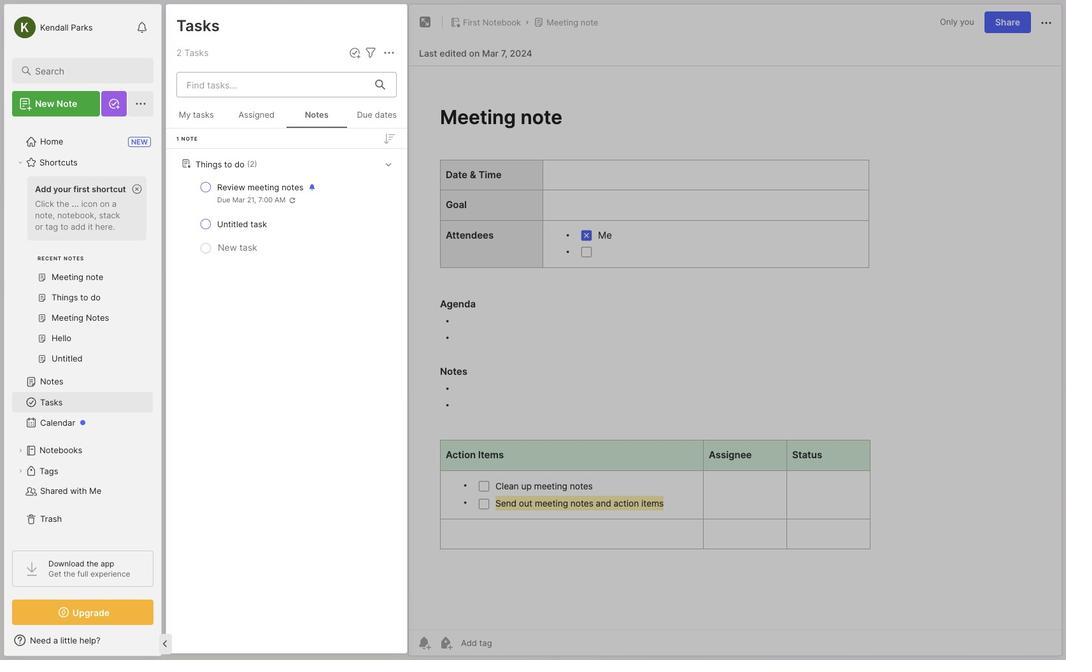 Task type: describe. For each thing, give the bounding box(es) containing it.
1 vertical spatial review meeting notes
[[179, 209, 265, 219]]

new task button
[[199, 240, 257, 255]]

recent
[[38, 256, 62, 262]]

add
[[71, 222, 86, 232]]

my
[[179, 110, 191, 120]]

meeting up untitled
[[209, 209, 241, 219]]

0/2
[[193, 224, 205, 233]]

notebooks
[[40, 446, 82, 456]]

due mar 21, 7:00 am
[[217, 196, 286, 205]]

...
[[72, 199, 79, 209]]

add a reminder image
[[417, 636, 432, 651]]

to inside icon on a note, notebook, stack or tag to add it here.
[[60, 222, 68, 232]]

notes link
[[12, 372, 153, 393]]

1 vertical spatial to
[[208, 196, 216, 206]]

tags button
[[12, 461, 153, 482]]

send
[[364, 135, 384, 146]]

mar inside the review meeting notes row
[[233, 196, 245, 205]]

5 notes
[[176, 47, 207, 57]]

just
[[179, 153, 194, 162]]

tasks inside button
[[40, 398, 63, 408]]

share button
[[985, 11, 1032, 33]]

new task
[[218, 242, 257, 253]]

action
[[364, 122, 389, 132]]

meeting for meeting note
[[547, 17, 579, 27]]

upgrade
[[73, 608, 110, 619]]

notebooks link
[[12, 441, 153, 461]]

note window element
[[409, 4, 1063, 657]]

0 vertical spatial tasks
[[177, 17, 220, 35]]

minutes
[[201, 239, 230, 249]]

meeting note date & time goal attendees me agenda notes action items assignee status clean up meeting notes send out meeting notes and action items just now
[[179, 109, 389, 162]]

recent notes
[[38, 256, 84, 262]]

0 horizontal spatial review
[[179, 209, 207, 219]]

7,
[[501, 47, 508, 58]]

untitled task
[[217, 219, 267, 229]]

upgrade button
[[12, 600, 154, 626]]

1 vertical spatial do
[[218, 196, 229, 206]]

untitled task 1 cell
[[217, 218, 267, 231]]

stack
[[99, 210, 120, 220]]

0 vertical spatial notes button
[[166, 66, 285, 92]]

1
[[177, 135, 180, 142]]

it
[[88, 222, 93, 232]]

filter tasks image
[[363, 45, 379, 61]]

tasks button
[[12, 393, 153, 413]]

collapse qa-tasks_sections_bynote_0 image
[[382, 158, 395, 171]]

the for download
[[87, 560, 98, 569]]

shortcuts
[[40, 157, 78, 168]]

click the ...
[[35, 199, 79, 209]]

5
[[176, 47, 181, 57]]

trash link
[[12, 510, 153, 530]]

Filter tasks field
[[363, 45, 379, 61]]

get
[[48, 570, 61, 579]]

need
[[30, 636, 51, 646]]

add your first shortcut
[[35, 184, 126, 194]]

the for click
[[56, 199, 69, 209]]

first notebook
[[463, 17, 521, 27]]

Sort options field
[[382, 131, 397, 146]]

kendall parks
[[40, 22, 93, 32]]

here.
[[95, 222, 115, 232]]

task for new task
[[240, 242, 257, 253]]

21,
[[247, 196, 256, 205]]

my tasks button
[[166, 103, 227, 128]]

1 note
[[177, 135, 198, 142]]

only you
[[941, 17, 975, 27]]

little
[[60, 636, 77, 646]]

notes up tasks button on the bottom left of the page
[[40, 377, 63, 387]]

shortcuts button
[[12, 152, 153, 173]]

your
[[53, 184, 71, 194]]

goal
[[229, 122, 247, 132]]

new task image
[[349, 47, 361, 59]]

notebook,
[[57, 210, 97, 220]]

first notebook button
[[448, 13, 524, 31]]

dates
[[375, 110, 397, 120]]

action
[[269, 149, 294, 159]]

meeting for meeting note date & time goal attendees me agenda notes action items assignee status clean up meeting notes send out meeting notes and action items just now
[[179, 109, 211, 119]]

reminders button
[[285, 66, 405, 92]]

untitled task row
[[171, 213, 402, 236]]

trash
[[40, 515, 62, 525]]

1 horizontal spatial notes button
[[287, 103, 347, 128]]

shared with me link
[[12, 482, 153, 502]]

tab list containing notes
[[166, 66, 405, 92]]

on inside note window 'element'
[[469, 47, 480, 58]]

you
[[961, 17, 975, 27]]

to inside new task row group
[[224, 159, 232, 169]]

clean
[[269, 135, 291, 146]]

click
[[35, 199, 54, 209]]

note,
[[35, 210, 55, 220]]

a inside icon on a note, notebook, stack or tag to add it here.
[[112, 199, 117, 209]]

last
[[419, 47, 438, 58]]

tree inside the main element
[[4, 124, 161, 540]]

1 vertical spatial things
[[179, 196, 206, 206]]

notebook
[[483, 17, 521, 27]]

notes left send
[[339, 135, 361, 146]]

status
[[241, 135, 266, 146]]

first
[[463, 17, 481, 27]]



Task type: vqa. For each thing, say whether or not it's contained in the screenshot.
PHOTO for Profile Photo
no



Task type: locate. For each thing, give the bounding box(es) containing it.
a
[[112, 199, 117, 209], [179, 239, 183, 249], [53, 636, 58, 646]]

&
[[200, 122, 205, 132]]

on up stack
[[100, 199, 110, 209]]

1 horizontal spatial due
[[357, 110, 373, 120]]

2
[[177, 47, 182, 58]]

due inside the review meeting notes row
[[217, 196, 231, 205]]

me right with
[[89, 486, 101, 497]]

icon on a note, notebook, stack or tag to add it here.
[[35, 199, 120, 232]]

2 tasks
[[177, 47, 209, 58]]

add tag image
[[439, 636, 454, 651]]

0 vertical spatial me
[[292, 122, 304, 132]]

to right tag
[[60, 222, 68, 232]]

1 vertical spatial review
[[179, 209, 207, 219]]

2 vertical spatial a
[[53, 636, 58, 646]]

tags
[[40, 467, 58, 477]]

meeting inside meeting note button
[[547, 17, 579, 27]]

1 vertical spatial note
[[214, 109, 232, 119]]

meeting right notebook
[[547, 17, 579, 27]]

expand tags image
[[17, 468, 24, 475]]

0 vertical spatial task
[[251, 219, 267, 229]]

2 vertical spatial tasks
[[40, 398, 63, 408]]

expand notebooks image
[[17, 447, 24, 455]]

items
[[179, 135, 201, 146]]

to left (2)
[[224, 159, 232, 169]]

mar
[[483, 47, 499, 58], [233, 196, 245, 205]]

me inside meeting note date & time goal attendees me agenda notes action items assignee status clean up meeting notes send out meeting notes and action items just now
[[292, 122, 304, 132]]

due for due dates
[[357, 110, 373, 120]]

a left little
[[53, 636, 58, 646]]

0 vertical spatial review
[[217, 182, 245, 192]]

1 horizontal spatial meeting
[[547, 17, 579, 27]]

me inside the main element
[[89, 486, 101, 497]]

click to collapse image
[[161, 637, 170, 653]]

notes
[[184, 47, 207, 57], [339, 135, 361, 146], [228, 149, 250, 159], [282, 182, 304, 192], [244, 209, 265, 219]]

ago
[[232, 239, 245, 249]]

due up the action
[[357, 110, 373, 120]]

review meeting notes row
[[171, 176, 402, 210]]

note inside meeting note date & time goal attendees me agenda notes action items assignee status clean up meeting notes send out meeting notes and action items just now
[[214, 109, 232, 119]]

0 horizontal spatial do
[[218, 196, 229, 206]]

reminders
[[322, 73, 368, 84]]

experience
[[90, 570, 130, 579]]

1 vertical spatial mar
[[233, 196, 245, 205]]

note for 1 note
[[182, 135, 198, 142]]

things up 0/2
[[179, 196, 206, 206]]

Find tasks… text field
[[179, 74, 368, 95]]

0 horizontal spatial on
[[100, 199, 110, 209]]

download
[[48, 560, 84, 569]]

Account field
[[12, 15, 93, 40]]

1 vertical spatial meeting
[[179, 109, 211, 119]]

tasks right 2
[[184, 47, 209, 58]]

edited
[[440, 47, 467, 58]]

notes right recent
[[64, 256, 84, 262]]

0 vertical spatial a
[[112, 199, 117, 209]]

due up untitled
[[217, 196, 231, 205]]

assigned
[[239, 110, 275, 120]]

help?
[[79, 636, 100, 646]]

task
[[251, 219, 267, 229], [240, 242, 257, 253]]

new for new task
[[218, 242, 237, 253]]

0 horizontal spatial to
[[60, 222, 68, 232]]

new inside the main element
[[35, 98, 54, 109]]

note inside new task row group
[[182, 135, 198, 142]]

1 vertical spatial on
[[100, 199, 110, 209]]

1 horizontal spatial to
[[208, 196, 216, 206]]

note for meeting note date & time goal attendees me agenda notes action items assignee status clean up meeting notes send out meeting notes and action items just now
[[214, 109, 232, 119]]

the left ...
[[56, 199, 69, 209]]

notes up 5 notes
[[176, 16, 220, 34]]

due for due mar 21, 7:00 am
[[217, 196, 231, 205]]

1 vertical spatial a
[[179, 239, 183, 249]]

meeting up 7:00
[[248, 182, 279, 192]]

notes button up tasks on the top left
[[166, 66, 285, 92]]

things to do up 0/2
[[179, 196, 229, 206]]

do left (2)
[[235, 159, 245, 169]]

task inside cell
[[251, 219, 267, 229]]

a up stack
[[112, 199, 117, 209]]

tasks up calendar
[[40, 398, 63, 408]]

the up full
[[87, 560, 98, 569]]

time
[[207, 122, 227, 132]]

0 vertical spatial mar
[[483, 47, 499, 58]]

due inside button
[[357, 110, 373, 120]]

1 vertical spatial due
[[217, 196, 231, 205]]

due
[[357, 110, 373, 120], [217, 196, 231, 205]]

tree containing home
[[4, 124, 161, 540]]

things to do down assignee
[[196, 159, 245, 169]]

up
[[293, 135, 303, 146]]

new
[[131, 138, 148, 147]]

0 vertical spatial to
[[224, 159, 232, 169]]

shortcut
[[92, 184, 126, 194]]

Note Editor text field
[[409, 66, 1062, 630]]

few
[[186, 239, 199, 249]]

review
[[217, 182, 245, 192], [179, 209, 207, 219]]

meeting down agenda
[[305, 135, 337, 146]]

notes inside cell
[[282, 182, 304, 192]]

0 vertical spatial do
[[235, 159, 245, 169]]

kendall
[[40, 22, 69, 32]]

0 horizontal spatial note
[[182, 135, 198, 142]]

2 horizontal spatial a
[[179, 239, 183, 249]]

1 vertical spatial me
[[89, 486, 101, 497]]

new for new note
[[35, 98, 54, 109]]

1 vertical spatial task
[[240, 242, 257, 253]]

need a little help?
[[30, 636, 100, 646]]

new
[[35, 98, 54, 109], [218, 242, 237, 253]]

things to do
[[196, 159, 245, 169], [179, 196, 229, 206]]

new task row group
[[166, 129, 407, 272]]

1 horizontal spatial me
[[292, 122, 304, 132]]

tasks up 5 notes
[[177, 17, 220, 35]]

to
[[224, 159, 232, 169], [208, 196, 216, 206], [60, 222, 68, 232]]

full
[[77, 570, 88, 579]]

my tasks
[[179, 110, 214, 120]]

date
[[179, 122, 198, 132]]

a inside field
[[53, 636, 58, 646]]

meeting note button
[[532, 13, 601, 31]]

assignee
[[203, 135, 239, 146]]

1 horizontal spatial review
[[217, 182, 245, 192]]

task down 7:00
[[251, 219, 267, 229]]

review meeting notes up untitled
[[179, 209, 265, 219]]

Search text field
[[35, 65, 142, 77]]

and
[[252, 149, 267, 159]]

note for meeting note
[[581, 17, 599, 27]]

group inside the main element
[[12, 173, 153, 377]]

on inside icon on a note, notebook, stack or tag to add it here.
[[100, 199, 110, 209]]

0 horizontal spatial me
[[89, 486, 101, 497]]

calendar button
[[12, 413, 153, 433]]

notes left the action
[[339, 122, 362, 132]]

note
[[57, 98, 77, 109]]

a left "few"
[[179, 239, 183, 249]]

share
[[996, 17, 1021, 27]]

attendees
[[249, 122, 289, 132]]

due dates
[[357, 110, 397, 120]]

notes down status
[[228, 149, 250, 159]]

assigned button
[[227, 103, 287, 128]]

2 horizontal spatial note
[[581, 17, 599, 27]]

meeting inside meeting note date & time goal attendees me agenda notes action items assignee status clean up meeting notes send out meeting notes and action items just now
[[179, 109, 211, 119]]

notes right 2
[[184, 47, 207, 57]]

untitled
[[217, 219, 248, 229]]

0 vertical spatial new
[[35, 98, 54, 109]]

1 horizontal spatial a
[[112, 199, 117, 209]]

review up due mar 21, 7:00 am
[[217, 182, 245, 192]]

0 horizontal spatial mar
[[233, 196, 245, 205]]

0 horizontal spatial a
[[53, 636, 58, 646]]

tree
[[4, 124, 161, 540]]

0 horizontal spatial new
[[35, 98, 54, 109]]

0 vertical spatial meeting
[[547, 17, 579, 27]]

items
[[296, 149, 317, 159]]

0 vertical spatial due
[[357, 110, 373, 120]]

notes down 21,
[[244, 209, 265, 219]]

on right edited
[[469, 47, 480, 58]]

home
[[40, 137, 63, 147]]

0 vertical spatial things to do
[[196, 159, 245, 169]]

1 horizontal spatial do
[[235, 159, 245, 169]]

1 horizontal spatial on
[[469, 47, 480, 58]]

task for untitled task
[[251, 219, 267, 229]]

expand note image
[[418, 15, 433, 30]]

task inside button
[[240, 242, 257, 253]]

0 vertical spatial things
[[196, 159, 222, 169]]

0 horizontal spatial due
[[217, 196, 231, 205]]

new inside button
[[218, 242, 237, 253]]

things to do inside new task row group
[[196, 159, 245, 169]]

out
[[179, 149, 192, 159]]

with
[[70, 486, 87, 497]]

am
[[275, 196, 286, 205]]

mar inside note window 'element'
[[483, 47, 499, 58]]

(2)
[[247, 159, 257, 169]]

2 vertical spatial note
[[182, 135, 198, 142]]

0 vertical spatial on
[[469, 47, 480, 58]]

main element
[[0, 0, 166, 661]]

review meeting notes up 7:00
[[217, 182, 304, 192]]

note inside meeting note button
[[581, 17, 599, 27]]

last edited on mar 7, 2024
[[419, 47, 533, 58]]

meeting inside cell
[[248, 182, 279, 192]]

due dates button
[[347, 103, 407, 128]]

or
[[35, 222, 43, 232]]

notes up agenda
[[305, 110, 329, 120]]

notes button up up
[[287, 103, 347, 128]]

review inside cell
[[217, 182, 245, 192]]

me up up
[[292, 122, 304, 132]]

mar left 7,
[[483, 47, 499, 58]]

shared with me
[[40, 486, 101, 497]]

1 vertical spatial tasks
[[184, 47, 209, 58]]

mar left 21,
[[233, 196, 245, 205]]

0 vertical spatial review meeting notes
[[217, 182, 304, 192]]

1 horizontal spatial note
[[214, 109, 232, 119]]

icon
[[81, 199, 98, 209]]

app
[[101, 560, 114, 569]]

1 horizontal spatial new
[[218, 242, 237, 253]]

do up untitled
[[218, 196, 229, 206]]

1 horizontal spatial mar
[[483, 47, 499, 58]]

0 horizontal spatial meeting
[[179, 109, 211, 119]]

none search field inside the main element
[[35, 63, 142, 78]]

download the app get the full experience
[[48, 560, 130, 579]]

tab list
[[166, 66, 405, 92]]

7:00
[[258, 196, 273, 205]]

1 vertical spatial notes button
[[287, 103, 347, 128]]

2 horizontal spatial to
[[224, 159, 232, 169]]

notes inside meeting note date & time goal attendees me agenda notes action items assignee status clean up meeting notes send out meeting notes and action items just now
[[339, 122, 362, 132]]

None search field
[[35, 63, 142, 78]]

to left due mar 21, 7:00 am
[[208, 196, 216, 206]]

review meeting notes inside row
[[217, 182, 304, 192]]

meeting down assignee
[[194, 149, 226, 159]]

group containing add your first shortcut
[[12, 173, 153, 377]]

parks
[[71, 22, 93, 32]]

meeting up date
[[179, 109, 211, 119]]

More actions and view options field
[[379, 45, 397, 61]]

WHAT'S NEW field
[[4, 631, 161, 651]]

notes up tasks on the top left
[[213, 73, 238, 84]]

2 vertical spatial to
[[60, 222, 68, 232]]

review meeting notes
[[217, 182, 304, 192], [179, 209, 265, 219]]

group
[[12, 173, 153, 377]]

0 horizontal spatial notes button
[[166, 66, 285, 92]]

review up 0/2
[[179, 209, 207, 219]]

0 vertical spatial note
[[581, 17, 599, 27]]

review meeting notes 0 cell
[[217, 181, 304, 194]]

task down untitled task 1 cell
[[240, 242, 257, 253]]

do inside new task row group
[[235, 159, 245, 169]]

more actions and view options image
[[382, 45, 397, 61]]

now
[[197, 153, 212, 162]]

meeting
[[547, 17, 579, 27], [179, 109, 211, 119]]

2024
[[510, 47, 533, 58]]

0 vertical spatial the
[[56, 199, 69, 209]]

agenda
[[306, 122, 336, 132]]

only
[[941, 17, 958, 27]]

1 vertical spatial new
[[218, 242, 237, 253]]

1 vertical spatial things to do
[[179, 196, 229, 206]]

1 vertical spatial the
[[87, 560, 98, 569]]

the down download
[[64, 570, 75, 579]]

2 vertical spatial the
[[64, 570, 75, 579]]

first
[[73, 184, 90, 194]]

things inside new task row group
[[196, 159, 222, 169]]

notes up am
[[282, 182, 304, 192]]

shared
[[40, 486, 68, 497]]

things right just at the left of page
[[196, 159, 222, 169]]



